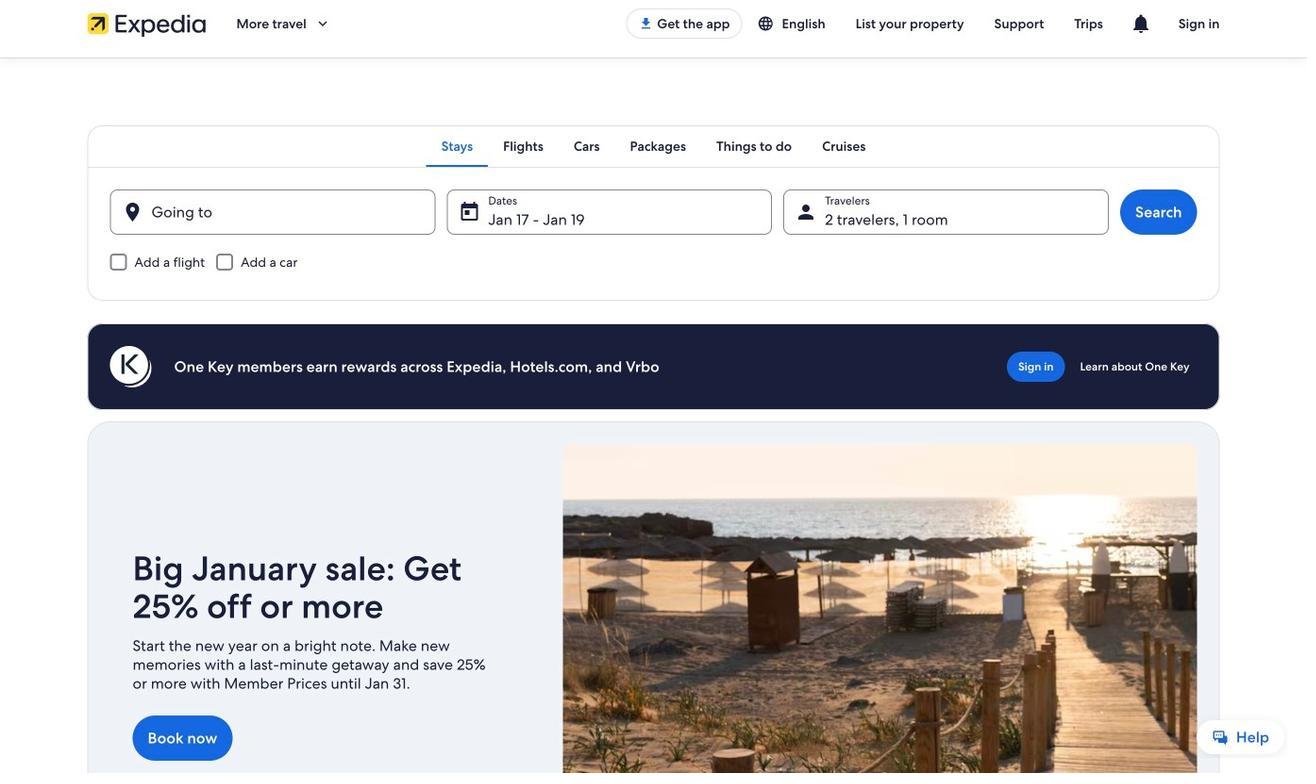 Task type: locate. For each thing, give the bounding box(es) containing it.
download the app button image
[[638, 16, 653, 31]]

main content
[[0, 58, 1307, 774]]

expedia logo image
[[87, 10, 206, 37]]

tab list
[[87, 126, 1220, 167]]

small image
[[757, 15, 782, 32]]



Task type: vqa. For each thing, say whether or not it's contained in the screenshot.
communication center icon
yes



Task type: describe. For each thing, give the bounding box(es) containing it.
communication center icon image
[[1129, 12, 1152, 35]]

more travel image
[[314, 15, 331, 32]]



